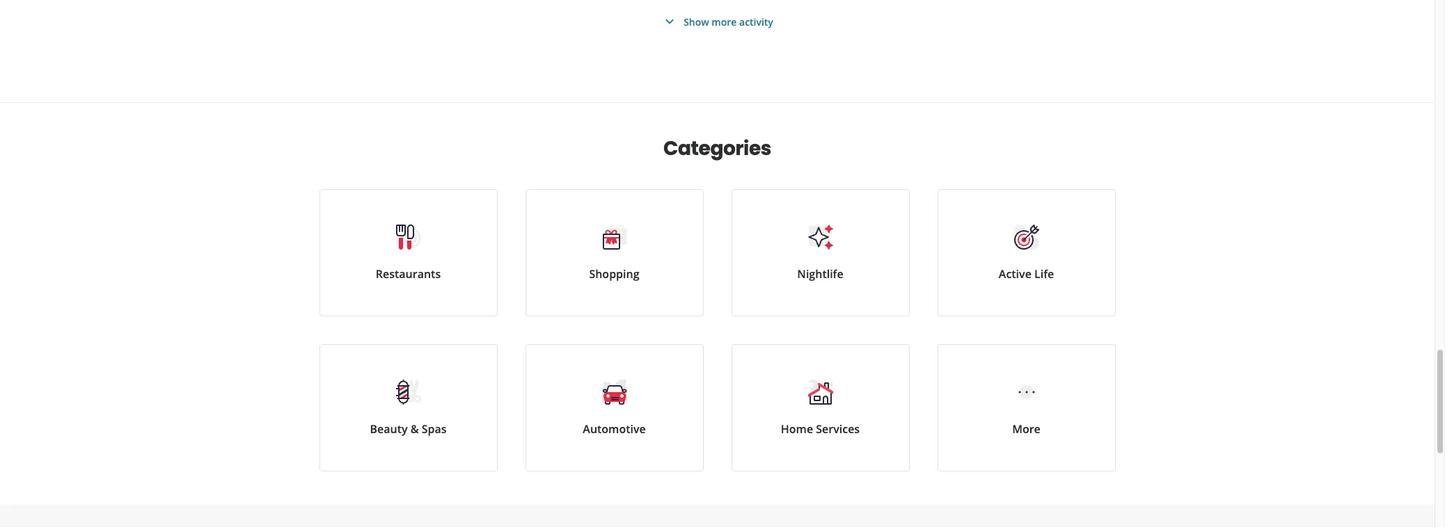 Task type: vqa. For each thing, say whether or not it's contained in the screenshot.
AVE
no



Task type: locate. For each thing, give the bounding box(es) containing it.
active life link
[[937, 189, 1116, 317]]

active life
[[999, 267, 1054, 282]]

beauty & spas
[[370, 422, 447, 437]]

automotive
[[583, 422, 646, 437]]

shopping
[[589, 267, 640, 282]]

restaurants link
[[319, 189, 497, 317]]

services
[[816, 422, 860, 437]]

activity
[[739, 15, 773, 28]]

nightlife link
[[731, 189, 910, 317]]

spas
[[422, 422, 447, 437]]



Task type: describe. For each thing, give the bounding box(es) containing it.
&
[[411, 422, 419, 437]]

category navigation section navigation
[[305, 103, 1130, 505]]

active
[[999, 267, 1032, 282]]

automotive link
[[525, 345, 704, 472]]

24 chevron down v2 image
[[662, 13, 678, 30]]

beauty
[[370, 422, 408, 437]]

show more activity
[[684, 15, 773, 28]]

more
[[712, 15, 737, 28]]

shopping link
[[525, 189, 704, 317]]

more link
[[937, 345, 1116, 472]]

home services link
[[731, 345, 910, 472]]

home
[[781, 422, 813, 437]]

beauty & spas link
[[319, 345, 497, 472]]

more
[[1012, 422, 1041, 437]]

restaurants
[[376, 267, 441, 282]]

nightlife
[[797, 267, 844, 282]]

show more activity button
[[662, 13, 773, 30]]

home services
[[781, 422, 860, 437]]

show
[[684, 15, 709, 28]]

categories
[[664, 135, 771, 162]]

life
[[1035, 267, 1054, 282]]



